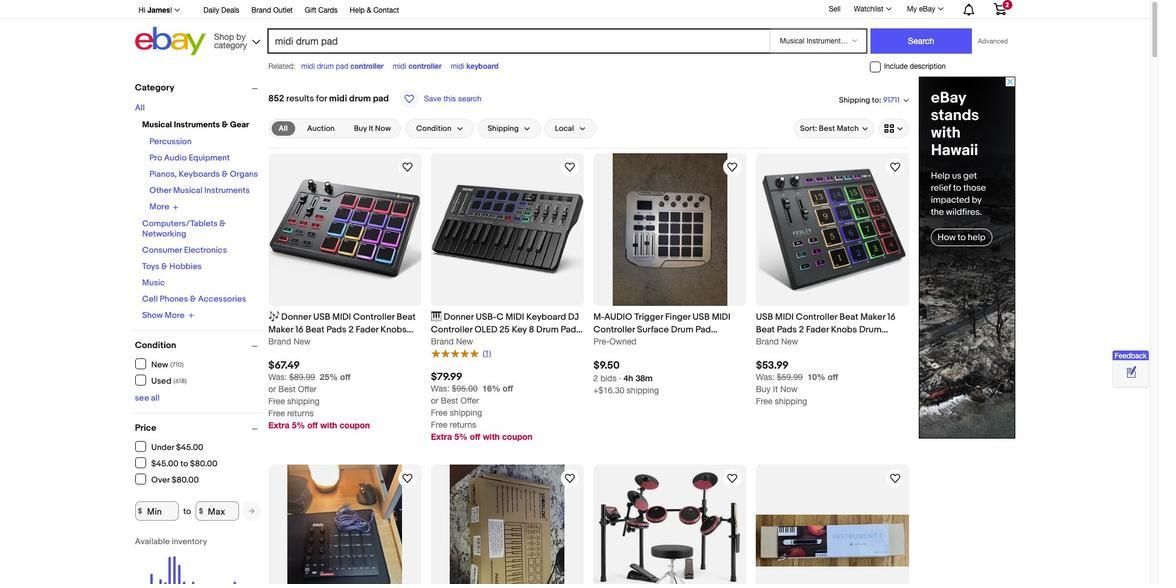 Task type: vqa. For each thing, say whether or not it's contained in the screenshot.
16%
yes



Task type: locate. For each thing, give the bounding box(es) containing it.
was:
[[269, 373, 287, 383], [757, 373, 775, 383], [431, 384, 450, 394]]

sell
[[829, 5, 841, 13]]

was: down $67.49
[[269, 373, 287, 383]]

2 controller from the left
[[409, 62, 442, 71]]

0 horizontal spatial machine
[[293, 337, 328, 349]]

returns inside $79.99 was: $95.00 16% off or best offer free shipping free returns extra 5% off with coupon
[[450, 420, 477, 430]]

& inside "link"
[[367, 6, 372, 14]]

or down $79.99
[[431, 396, 439, 406]]

3 usb from the left
[[757, 312, 774, 323]]

pads up 25%
[[327, 325, 347, 336]]

offer
[[298, 385, 317, 395], [461, 396, 479, 406]]

with for $67.49
[[320, 421, 338, 431]]

percussion link
[[150, 137, 192, 147]]

best for $79.99
[[441, 396, 458, 406]]

extra down $95.00
[[431, 432, 452, 442]]

1 horizontal spatial $
[[199, 507, 203, 516]]

watch 🎹 donner usb-c midi keyboard dj controller oled 25 key 8 drum pads touch bar image
[[563, 160, 578, 175]]

free for $53.99
[[757, 397, 773, 407]]

usb inside 🎶 donner usb midi controller beat maker 16 beat pads 2 fader knobs drum machine
[[313, 312, 331, 323]]

daily deals link
[[204, 4, 240, 18]]

1 horizontal spatial shipping
[[840, 95, 871, 105]]

help & contact link
[[350, 4, 399, 18]]

16%
[[483, 384, 501, 394]]

percussion pro audio equipment pianos, keyboards & organs other musical instruments
[[150, 137, 258, 196]]

keyboards
[[179, 169, 220, 179]]

extra inside $79.99 was: $95.00 16% off or best offer free shipping free returns extra 5% off with coupon
[[431, 432, 452, 442]]

Maximum Value in $ text field
[[196, 502, 239, 521]]

0 horizontal spatial maker
[[269, 325, 294, 336]]

shipping for shipping to : 91711
[[840, 95, 871, 105]]

donner
[[281, 312, 311, 323], [444, 312, 474, 323]]

5% down $89.99
[[292, 421, 305, 431]]

brand new up $53.99
[[757, 337, 799, 347]]

musical up "percussion" link
[[142, 120, 172, 130]]

main content
[[264, 77, 914, 585]]

0 vertical spatial or
[[269, 385, 276, 395]]

donner inside 🎹 donner usb-c midi keyboard dj controller oled 25 key 8 drum pads touch bar
[[444, 312, 474, 323]]

$80.00 down under $45.00
[[190, 459, 218, 469]]

4 midi from the left
[[776, 312, 794, 323]]

condition button down save this search button
[[406, 119, 474, 138]]

1 vertical spatial buy
[[757, 385, 771, 395]]

& right toys
[[161, 261, 168, 272]]

shipping down $89.99
[[287, 397, 320, 407]]

1 horizontal spatial all link
[[272, 121, 295, 136]]

for
[[316, 93, 327, 105]]

🎶 donner usb midi controller beat maker 16 beat pads 2 fader knobs drum machine
[[269, 312, 416, 349]]

none submit inside shop by category banner
[[871, 28, 973, 54]]

brand for usb midi controller beat maker 16 beat pads 2 fader knobs drum machine
[[757, 337, 779, 347]]

shipping down "$59.99"
[[775, 397, 808, 407]]

1 vertical spatial extra
[[431, 432, 452, 442]]

1 knobs from the left
[[381, 325, 407, 336]]

5% for $79.99
[[455, 432, 468, 442]]

drum inside 🎶 donner usb midi controller beat maker 16 beat pads 2 fader knobs drum machine
[[269, 337, 291, 349]]

0 horizontal spatial was:
[[269, 373, 287, 383]]

brand new up $67.49
[[269, 337, 311, 347]]

listing options selector. gallery view selected. image
[[885, 124, 904, 134]]

off for $53.99
[[828, 372, 839, 383]]

midi up save this search button
[[393, 62, 407, 71]]

1 usb from the left
[[313, 312, 331, 323]]

1 horizontal spatial best
[[441, 396, 458, 406]]

musical instruments & gear
[[142, 120, 249, 130]]

condition inside main content
[[417, 124, 452, 134]]

my
[[908, 5, 918, 13]]

2 pads from the left
[[561, 325, 581, 336]]

1 pads from the left
[[327, 325, 347, 336]]

0 vertical spatial maker
[[861, 312, 886, 323]]

off right 10%
[[828, 372, 839, 383]]

brand outlet
[[252, 6, 293, 14]]

under
[[151, 443, 174, 453]]

$ up available
[[138, 507, 142, 516]]

watch ammoon worlde panda mini 25-key usb keyboard and drum pad midi controller image
[[563, 472, 578, 486]]

was: inside $53.99 was: $59.99 10% off buy it now free shipping
[[757, 373, 775, 383]]

3 pads from the left
[[778, 325, 798, 336]]

oled
[[475, 325, 498, 336]]

new up $67.49
[[294, 337, 311, 347]]

0 horizontal spatial brand new
[[269, 337, 311, 347]]

0 vertical spatial best
[[820, 124, 836, 134]]

shipping inside shipping dropdown button
[[488, 124, 519, 134]]

more down phones
[[165, 310, 185, 321]]

0 vertical spatial returns
[[287, 409, 314, 419]]

0 horizontal spatial pad
[[336, 62, 349, 71]]

2 usb from the left
[[693, 312, 710, 323]]

shipping for $67.49
[[287, 397, 320, 407]]

2 inside usb midi controller beat maker 16 beat pads 2 fader knobs drum machine
[[800, 325, 805, 336]]

852 results for midi drum pad
[[269, 93, 389, 105]]

1 horizontal spatial usb
[[693, 312, 710, 323]]

match
[[837, 124, 859, 134]]

1 vertical spatial now
[[781, 385, 798, 395]]

new
[[294, 337, 311, 347], [456, 337, 474, 347], [782, 337, 799, 347], [151, 360, 168, 370]]

to right minimum value in $ text field
[[183, 507, 191, 517]]

usb-
[[476, 312, 497, 323]]

maker inside usb midi controller beat maker 16 beat pads 2 fader knobs drum machine
[[861, 312, 886, 323]]

c
[[497, 312, 504, 323]]

used
[[151, 376, 172, 386]]

2 horizontal spatial pads
[[778, 325, 798, 336]]

was: inside $79.99 was: $95.00 16% off or best offer free shipping free returns extra 5% off with coupon
[[431, 384, 450, 394]]

pads up $53.99
[[778, 325, 798, 336]]

16 inside 🎶 donner usb midi controller beat maker 16 beat pads 2 fader knobs drum machine
[[296, 325, 304, 336]]

it right auction
[[369, 124, 374, 134]]

drum up buy it now
[[349, 93, 371, 105]]

cards
[[319, 6, 338, 14]]

1 horizontal spatial was:
[[431, 384, 450, 394]]

1 fader from the left
[[356, 325, 379, 336]]

& right help
[[367, 6, 372, 14]]

1 vertical spatial 16
[[296, 325, 304, 336]]

2 link
[[987, 0, 1014, 18]]

None text field
[[269, 373, 315, 383], [757, 373, 803, 383], [431, 384, 478, 394], [269, 373, 315, 383], [757, 373, 803, 383], [431, 384, 478, 394]]

instruments up percussion
[[174, 120, 220, 130]]

donner right 🎹
[[444, 312, 474, 323]]

was: for $53.99
[[757, 373, 775, 383]]

1 horizontal spatial buy
[[757, 385, 771, 395]]

midi left the keyboard
[[451, 62, 465, 71]]

3 midi from the left
[[712, 312, 731, 323]]

shipping for shipping
[[488, 124, 519, 134]]

$ for minimum value in $ text field
[[138, 507, 142, 516]]

usb inside usb midi controller beat maker 16 beat pads 2 fader knobs drum machine
[[757, 312, 774, 323]]

5% down $95.00
[[455, 432, 468, 442]]

midi inside the midi keyboard
[[451, 62, 465, 71]]

$ for maximum value in $ text box on the bottom of the page
[[199, 507, 203, 516]]

1 horizontal spatial condition
[[417, 124, 452, 134]]

condition down save
[[417, 124, 452, 134]]

networking
[[142, 229, 186, 239]]

1 horizontal spatial pads
[[561, 325, 581, 336]]

shipping inside the $9.50 2 bids · 4h 38m +$16.30 shipping
[[627, 386, 659, 396]]

Minimum Value in $ text field
[[135, 502, 179, 521]]

with down 16% on the left of page
[[483, 432, 500, 442]]

0 vertical spatial $80.00
[[190, 459, 218, 469]]

brand new up (1) link
[[431, 337, 474, 347]]

more down 'other' at top left
[[150, 202, 169, 212]]

finger
[[666, 312, 691, 323]]

0 vertical spatial buy
[[354, 124, 367, 134]]

was: inside $67.49 was: $89.99 25% off or best offer free shipping free returns extra 5% off with coupon
[[269, 373, 287, 383]]

accessories
[[198, 294, 246, 304]]

0 vertical spatial condition button
[[406, 119, 474, 138]]

0 horizontal spatial buy
[[354, 124, 367, 134]]

brand
[[252, 6, 271, 14], [269, 337, 291, 347], [431, 337, 454, 347], [757, 337, 779, 347]]

1 vertical spatial condition
[[135, 340, 176, 352]]

controller up save
[[409, 62, 442, 71]]

1 vertical spatial more
[[165, 310, 185, 321]]

0 vertical spatial condition
[[417, 124, 452, 134]]

feedback
[[1116, 352, 1148, 361]]

search
[[459, 94, 482, 103]]

25
[[500, 325, 510, 336]]

0 vertical spatial it
[[369, 124, 374, 134]]

see all button
[[135, 393, 160, 404]]

1 horizontal spatial maker
[[861, 312, 886, 323]]

0 horizontal spatial offer
[[298, 385, 317, 395]]

2 horizontal spatial usb
[[757, 312, 774, 323]]

or for $67.49
[[269, 385, 276, 395]]

new up 'used'
[[151, 360, 168, 370]]

donner inside 🎶 donner usb midi controller beat maker 16 beat pads 2 fader knobs drum machine
[[281, 312, 311, 323]]

beat
[[397, 312, 416, 323], [840, 312, 859, 323], [306, 325, 325, 336], [757, 325, 775, 336]]

1 vertical spatial pad
[[373, 93, 389, 105]]

owned
[[610, 337, 637, 347]]

shipping
[[627, 386, 659, 396], [287, 397, 320, 407], [775, 397, 808, 407], [450, 408, 482, 418]]

hi
[[139, 6, 145, 14]]

controller left midi controller
[[351, 62, 384, 71]]

auction
[[307, 124, 335, 134]]

1 vertical spatial or
[[431, 396, 439, 406]]

1 horizontal spatial coupon
[[503, 432, 533, 442]]

or inside $67.49 was: $89.99 25% off or best offer free shipping free returns extra 5% off with coupon
[[269, 385, 276, 395]]

pads inside usb midi controller beat maker 16 beat pads 2 fader knobs drum machine
[[778, 325, 798, 336]]

shipping inside $67.49 was: $89.99 25% off or best offer free shipping free returns extra 5% off with coupon
[[287, 397, 320, 407]]

0 horizontal spatial with
[[320, 421, 338, 431]]

0 vertical spatial offer
[[298, 385, 317, 395]]

coupon inside $67.49 was: $89.99 25% off or best offer free shipping free returns extra 5% off with coupon
[[340, 421, 370, 431]]

$ up inventory
[[199, 507, 203, 516]]

midi inside midi controller
[[393, 62, 407, 71]]

coupon inside $79.99 was: $95.00 16% off or best offer free shipping free returns extra 5% off with coupon
[[503, 432, 533, 442]]

852
[[269, 93, 284, 105]]

2 vertical spatial best
[[441, 396, 458, 406]]

with inside $79.99 was: $95.00 16% off or best offer free shipping free returns extra 5% off with coupon
[[483, 432, 500, 442]]

0 vertical spatial more
[[150, 202, 169, 212]]

1 horizontal spatial drum
[[349, 93, 371, 105]]

best inside $67.49 was: $89.99 25% off or best offer free shipping free returns extra 5% off with coupon
[[279, 385, 296, 395]]

0 horizontal spatial condition button
[[135, 340, 263, 352]]

pads inside 🎶 donner usb midi controller beat maker 16 beat pads 2 fader knobs drum machine
[[327, 325, 347, 336]]

usb up the 'pad'
[[693, 312, 710, 323]]

0 horizontal spatial donner
[[281, 312, 311, 323]]

+$16.30
[[594, 386, 625, 396]]

to left 91711
[[873, 95, 880, 105]]

drum inside "midi drum pad controller"
[[317, 62, 334, 71]]

$45.00 up over $80.00 link
[[151, 459, 179, 469]]

midi inside usb midi controller beat maker 16 beat pads 2 fader knobs drum machine
[[776, 312, 794, 323]]

0 vertical spatial drum
[[317, 62, 334, 71]]

or down $67.49
[[269, 385, 276, 395]]

$9.50 2 bids · 4h 38m +$16.30 shipping
[[594, 360, 659, 396]]

5% inside $79.99 was: $95.00 16% off or best offer free shipping free returns extra 5% off with coupon
[[455, 432, 468, 442]]

0 horizontal spatial usb
[[313, 312, 331, 323]]

$67.49 was: $89.99 25% off or best offer free shipping free returns extra 5% off with coupon
[[269, 360, 370, 431]]

midi right for
[[329, 93, 347, 105]]

to inside shipping to : 91711
[[873, 95, 880, 105]]

price
[[135, 423, 156, 434]]

1 horizontal spatial pad
[[373, 93, 389, 105]]

usb right 🎶
[[313, 312, 331, 323]]

$59.99
[[778, 373, 803, 383]]

1 horizontal spatial it
[[774, 385, 778, 395]]

it down "$59.99"
[[774, 385, 778, 395]]

under $45.00 link
[[135, 442, 204, 453]]

$45.00 to $80.00
[[151, 459, 218, 469]]

0 vertical spatial instruments
[[174, 120, 220, 130]]

5% inside $67.49 was: $89.99 25% off or best offer free shipping free returns extra 5% off with coupon
[[292, 421, 305, 431]]

brand up $67.49
[[269, 337, 291, 347]]

1 brand new from the left
[[269, 337, 311, 347]]

0 horizontal spatial pads
[[327, 325, 347, 336]]

with inside $67.49 was: $89.99 25% off or best offer free shipping free returns extra 5% off with coupon
[[320, 421, 338, 431]]

0 vertical spatial extra
[[269, 421, 290, 431]]

shipping down 38m
[[627, 386, 659, 396]]

drum inside usb midi controller beat maker 16 beat pads 2 fader knobs drum machine
[[860, 325, 882, 336]]

midi
[[333, 312, 351, 323], [506, 312, 525, 323], [712, 312, 731, 323], [776, 312, 794, 323]]

musical down keyboards
[[173, 185, 203, 196]]

0 horizontal spatial extra
[[269, 421, 290, 431]]

james
[[148, 5, 170, 14]]

category
[[214, 40, 247, 50]]

akai professional mpd218 midi usb drum beat pad controller image
[[288, 465, 402, 585]]

see
[[135, 393, 149, 404]]

1 horizontal spatial fader
[[807, 325, 830, 336]]

brand up (1) link
[[431, 337, 454, 347]]

shipping down $95.00
[[450, 408, 482, 418]]

0 horizontal spatial musical
[[142, 120, 172, 130]]

shipping inside $79.99 was: $95.00 16% off or best offer free shipping free returns extra 5% off with coupon
[[450, 408, 482, 418]]

0 vertical spatial all link
[[135, 103, 145, 113]]

:
[[880, 95, 882, 105]]

1 donner from the left
[[281, 312, 311, 323]]

all down category
[[135, 103, 145, 113]]

1 horizontal spatial with
[[483, 432, 500, 442]]

artiphon instrument 1 midi black drum pad, sampling, strumming (working) image
[[757, 516, 910, 568]]

$80.00 down $45.00 to $80.00
[[172, 475, 199, 485]]

buy
[[354, 124, 367, 134], [757, 385, 771, 395]]

3 brand new from the left
[[757, 337, 799, 347]]

best
[[820, 124, 836, 134], [279, 385, 296, 395], [441, 396, 458, 406]]

new for controller
[[456, 337, 474, 347]]

best down $89.99
[[279, 385, 296, 395]]

knobs
[[381, 325, 407, 336], [832, 325, 858, 336]]

0 horizontal spatial or
[[269, 385, 276, 395]]

drum up 852 results for midi drum pad
[[317, 62, 334, 71]]

midi inside m-audio trigger finger usb midi controller surface drum pad (ytp019577)
[[712, 312, 731, 323]]

returns down $89.99
[[287, 409, 314, 419]]

midi right related:
[[301, 62, 315, 71]]

0 horizontal spatial 16
[[296, 325, 304, 336]]

0 horizontal spatial knobs
[[381, 325, 407, 336]]

offer inside $79.99 was: $95.00 16% off or best offer free shipping free returns extra 5% off with coupon
[[461, 396, 479, 406]]

new up (1) link
[[456, 337, 474, 347]]

watch 🎶 donner usb midi controller beat maker 16 beat pads 2 fader knobs drum machine image
[[400, 160, 415, 175]]

or for $79.99
[[431, 396, 439, 406]]

machine up $53.99
[[757, 337, 792, 349]]

1 vertical spatial drum
[[349, 93, 371, 105]]

1 horizontal spatial offer
[[461, 396, 479, 406]]

shipping to : 91711
[[840, 95, 900, 105]]

0 horizontal spatial $
[[138, 507, 142, 516]]

2 knobs from the left
[[832, 325, 858, 336]]

brand left "outlet"
[[252, 6, 271, 14]]

1 horizontal spatial 16
[[888, 312, 896, 323]]

toys
[[142, 261, 160, 272]]

account navigation
[[132, 0, 1016, 19]]

keyboard
[[467, 62, 499, 71]]

shipping inside shipping to : 91711
[[840, 95, 871, 105]]

🎹
[[431, 312, 442, 323]]

buy it now link
[[347, 121, 398, 136]]

instruments down organs
[[204, 185, 250, 196]]

all
[[135, 103, 145, 113], [279, 124, 288, 134]]

buy right auction
[[354, 124, 367, 134]]

& left gear in the top left of the page
[[222, 120, 228, 130]]

0 horizontal spatial condition
[[135, 340, 176, 352]]

related:
[[269, 62, 295, 71]]

best down $95.00
[[441, 396, 458, 406]]

1 horizontal spatial brand new
[[431, 337, 474, 347]]

shipping inside $53.99 was: $59.99 10% off buy it now free shipping
[[775, 397, 808, 407]]

was: down $79.99
[[431, 384, 450, 394]]

🎶
[[269, 312, 279, 323]]

0 vertical spatial musical
[[142, 120, 172, 130]]

1 midi from the left
[[333, 312, 351, 323]]

1 vertical spatial with
[[483, 432, 500, 442]]

fader
[[356, 325, 379, 336], [807, 325, 830, 336]]

midi controller
[[393, 62, 442, 71]]

shipping for $79.99
[[450, 408, 482, 418]]

0 horizontal spatial all
[[135, 103, 145, 113]]

used (618)
[[151, 376, 187, 386]]

$79.99
[[431, 371, 463, 384]]

1 vertical spatial 5%
[[455, 432, 468, 442]]

0 vertical spatial shipping
[[840, 95, 871, 105]]

free inside $53.99 was: $59.99 10% off buy it now free shipping
[[757, 397, 773, 407]]

off right 16% on the left of page
[[503, 384, 514, 394]]

offer down $95.00
[[461, 396, 479, 406]]

2 machine from the left
[[757, 337, 792, 349]]

coupon for $67.49
[[340, 421, 370, 431]]

off right 25%
[[340, 372, 351, 383]]

show more
[[142, 310, 185, 321]]

machine up $67.49
[[293, 337, 328, 349]]

0 horizontal spatial controller
[[351, 62, 384, 71]]

1 horizontal spatial extra
[[431, 432, 452, 442]]

brand for 🎹 donner usb-c midi keyboard dj controller oled 25 key 8 drum pads touch bar
[[431, 337, 454, 347]]

0 vertical spatial 16
[[888, 312, 896, 323]]

all down 852 at the left of the page
[[279, 124, 288, 134]]

(1) link
[[431, 348, 492, 359]]

1 vertical spatial musical
[[173, 185, 203, 196]]

0 horizontal spatial now
[[375, 124, 391, 134]]

all link down 852 at the left of the page
[[272, 121, 295, 136]]

pad up 852 results for midi drum pad
[[336, 62, 349, 71]]

audio
[[164, 153, 187, 163]]

usb inside m-audio trigger finger usb midi controller surface drum pad (ytp019577)
[[693, 312, 710, 323]]

phones
[[160, 294, 188, 304]]

0 vertical spatial with
[[320, 421, 338, 431]]

16
[[888, 312, 896, 323], [296, 325, 304, 336]]

extra down $89.99
[[269, 421, 290, 431]]

(ytp019577)
[[594, 337, 645, 349]]

$45.00 up $45.00 to $80.00
[[176, 443, 203, 453]]

10%
[[808, 372, 826, 383]]

by
[[237, 32, 246, 41]]

to down under $45.00
[[181, 459, 188, 469]]

2 donner from the left
[[444, 312, 474, 323]]

condition up new (710) on the left bottom of page
[[135, 340, 176, 352]]

off down $89.99
[[308, 421, 318, 431]]

over $80.00 link
[[135, 474, 200, 485]]

0 horizontal spatial shipping
[[488, 124, 519, 134]]

0 horizontal spatial fader
[[356, 325, 379, 336]]

it inside $53.99 was: $59.99 10% off buy it now free shipping
[[774, 385, 778, 395]]

1 horizontal spatial now
[[781, 385, 798, 395]]

shop by category button
[[209, 27, 263, 53]]

new up $53.99
[[782, 337, 799, 347]]

2 midi from the left
[[506, 312, 525, 323]]

returns inside $67.49 was: $89.99 25% off or best offer free shipping free returns extra 5% off with coupon
[[287, 409, 314, 419]]

1 vertical spatial it
[[774, 385, 778, 395]]

brand up $53.99
[[757, 337, 779, 347]]

0 horizontal spatial best
[[279, 385, 296, 395]]

donner right 🎶
[[281, 312, 311, 323]]

off for $79.99
[[503, 384, 514, 394]]

more inside button
[[150, 202, 169, 212]]

1 machine from the left
[[293, 337, 328, 349]]

was: down $53.99
[[757, 373, 775, 383]]

pads down dj
[[561, 325, 581, 336]]

pad up the buy it now link
[[373, 93, 389, 105]]

best right sort:
[[820, 124, 836, 134]]

drum inside main content
[[349, 93, 371, 105]]

new for 16
[[294, 337, 311, 347]]

returns down $95.00
[[450, 420, 477, 430]]

to for :
[[873, 95, 880, 105]]

0 vertical spatial to
[[873, 95, 880, 105]]

1 horizontal spatial returns
[[450, 420, 477, 430]]

1 horizontal spatial all
[[279, 124, 288, 134]]

offer inside $67.49 was: $89.99 25% off or best offer free shipping free returns extra 5% off with coupon
[[298, 385, 317, 395]]

2 fader from the left
[[807, 325, 830, 336]]

free for $79.99
[[431, 408, 448, 418]]

2 $ from the left
[[199, 507, 203, 516]]

0 horizontal spatial it
[[369, 124, 374, 134]]

0 horizontal spatial drum
[[317, 62, 334, 71]]

None submit
[[871, 28, 973, 54]]

midi for controller
[[393, 62, 407, 71]]

usb up $53.99
[[757, 312, 774, 323]]

condition button up (710)
[[135, 340, 263, 352]]

available
[[135, 537, 170, 547]]

1 horizontal spatial or
[[431, 396, 439, 406]]

5%
[[292, 421, 305, 431], [455, 432, 468, 442]]

or inside $79.99 was: $95.00 16% off or best offer free shipping free returns extra 5% off with coupon
[[431, 396, 439, 406]]

2 horizontal spatial brand new
[[757, 337, 799, 347]]

best inside $79.99 was: $95.00 16% off or best offer free shipping free returns extra 5% off with coupon
[[441, 396, 458, 406]]

2 horizontal spatial best
[[820, 124, 836, 134]]

with down 25%
[[320, 421, 338, 431]]

1 horizontal spatial controller
[[409, 62, 442, 71]]

extra inside $67.49 was: $89.99 25% off or best offer free shipping free returns extra 5% off with coupon
[[269, 421, 290, 431]]

controller inside 🎶 donner usb midi controller beat maker 16 beat pads 2 fader knobs drum machine
[[353, 312, 395, 323]]

drum
[[537, 325, 559, 336], [672, 325, 694, 336], [860, 325, 882, 336], [269, 337, 291, 349]]

midi inside "midi drum pad controller"
[[301, 62, 315, 71]]

buy down $53.99
[[757, 385, 771, 395]]

& left organs
[[222, 169, 228, 179]]

1 vertical spatial coupon
[[503, 432, 533, 442]]

all link down category
[[135, 103, 145, 113]]

2 inside the $9.50 2 bids · 4h 38m +$16.30 shipping
[[594, 374, 599, 384]]

1 $ from the left
[[138, 507, 142, 516]]

2 brand new from the left
[[431, 337, 474, 347]]

1 vertical spatial all
[[279, 124, 288, 134]]

pad inside "midi drum pad controller"
[[336, 62, 349, 71]]

38m
[[636, 374, 653, 384]]

offer down $89.99
[[298, 385, 317, 395]]

graph of available inventory between $0 and $1000+ image
[[135, 537, 238, 585]]

🎶 donner usb midi controller beat maker 16 beat pads 2 fader knobs drum machine link
[[269, 311, 422, 349]]

0 vertical spatial coupon
[[340, 421, 370, 431]]

off inside $53.99 was: $59.99 10% off buy it now free shipping
[[828, 372, 839, 383]]

donner for controller
[[444, 312, 474, 323]]

pro audio equipment link
[[150, 153, 230, 163]]

1 vertical spatial shipping
[[488, 124, 519, 134]]



Task type: describe. For each thing, give the bounding box(es) containing it.
& up electronics
[[220, 218, 226, 229]]

🎶 donner usb midi controller beat maker 16 beat pads 2 fader knobs drum machine heading
[[269, 312, 416, 349]]

$79.99 was: $95.00 16% off or best offer free shipping free returns extra 5% off with coupon
[[431, 371, 533, 442]]

other musical instruments link
[[150, 185, 250, 196]]

my ebay
[[908, 5, 936, 13]]

Search for anything text field
[[269, 30, 768, 53]]

8
[[529, 325, 535, 336]]

auction link
[[300, 121, 342, 136]]

extra for $67.49
[[269, 421, 290, 431]]

returns for $67.49
[[287, 409, 314, 419]]

over
[[151, 475, 170, 485]]

brand new for $67.49
[[269, 337, 311, 347]]

shipping for $53.99
[[775, 397, 808, 407]]

1 controller from the left
[[351, 62, 384, 71]]

all inside main content
[[279, 124, 288, 134]]

coupon for $79.99
[[503, 432, 533, 442]]

to for $80.00
[[181, 459, 188, 469]]

hobbies
[[169, 261, 202, 272]]

sell link
[[824, 5, 847, 13]]

new (710)
[[151, 360, 184, 370]]

drum inside m-audio trigger finger usb midi controller surface drum pad (ytp019577)
[[672, 325, 694, 336]]

knobs inside usb midi controller beat maker 16 beat pads 2 fader knobs drum machine
[[832, 325, 858, 336]]

was: for $67.49
[[269, 373, 287, 383]]

🎹 donner usb-c midi keyboard dj controller oled 25 key 8 drum pads touch bar image
[[431, 185, 584, 275]]

midi inside main content
[[329, 93, 347, 105]]

machine inside usb midi controller beat maker 16 beat pads 2 fader knobs drum machine
[[757, 337, 792, 349]]

& inside percussion pro audio equipment pianos, keyboards & organs other musical instruments
[[222, 169, 228, 179]]

this
[[444, 94, 456, 103]]

🎹 donner usb-c midi keyboard dj controller oled 25 key 8 drum pads touch bar
[[431, 312, 581, 349]]

keyboard
[[527, 312, 567, 323]]

consumer electronics link
[[142, 245, 227, 255]]

controller inside m-audio trigger finger usb midi controller surface drum pad (ytp019577)
[[594, 325, 636, 336]]

equipment
[[189, 153, 230, 163]]

All selected text field
[[279, 123, 288, 134]]

fader inside 🎶 donner usb midi controller beat maker 16 beat pads 2 fader knobs drum machine
[[356, 325, 379, 336]]

with for $79.99
[[483, 432, 500, 442]]

best for $67.49
[[279, 385, 296, 395]]

off down $95.00
[[470, 432, 481, 442]]

results
[[286, 93, 314, 105]]

my ebay link
[[901, 2, 949, 16]]

more inside button
[[165, 310, 185, 321]]

dj
[[569, 312, 580, 323]]

midi inside 🎶 donner usb midi controller beat maker 16 beat pads 2 fader knobs drum machine
[[333, 312, 351, 323]]

show
[[142, 310, 163, 321]]

daily deals
[[204, 6, 240, 14]]

ammoon worlde panda mini 25-key usb keyboard and drum pad midi controller image
[[450, 465, 565, 585]]

usb midi controller beat maker 16 beat pads 2 fader knobs drum machine
[[757, 312, 896, 349]]

shop by category banner
[[132, 0, 1016, 59]]

offer for $67.49
[[298, 385, 317, 395]]

5% for $67.49
[[292, 421, 305, 431]]

brand outlet link
[[252, 4, 293, 18]]

m-
[[594, 312, 605, 323]]

contact
[[374, 6, 399, 14]]

surface
[[638, 325, 670, 336]]

0 vertical spatial all
[[135, 103, 145, 113]]

maker inside 🎶 donner usb midi controller beat maker 16 beat pads 2 fader knobs drum machine
[[269, 325, 294, 336]]

touch
[[431, 337, 456, 349]]

knobs inside 🎶 donner usb midi controller beat maker 16 beat pads 2 fader knobs drum machine
[[381, 325, 407, 336]]

watch artiphon instrument 1 midi black drum pad, sampling, strumming (working) image
[[888, 472, 903, 486]]

brand new for $53.99
[[757, 337, 799, 347]]

0 vertical spatial now
[[375, 124, 391, 134]]

🎹 donner usb-c midi keyboard dj controller oled 25 key 8 drum pads touch bar heading
[[431, 312, 583, 349]]

shop
[[214, 32, 234, 41]]

m-audio trigger finger usb midi controller surface drum pad (ytp019577) image
[[613, 153, 728, 306]]

computers/tablets & networking consumer electronics toys & hobbies music cell phones & accessories
[[142, 218, 246, 304]]

toys & hobbies link
[[142, 261, 202, 272]]

advertisement region
[[919, 77, 1016, 439]]

midi for drum
[[301, 62, 315, 71]]

watch akai professional mpd218 midi usb drum beat pad controller image
[[400, 472, 415, 486]]

buy inside $53.99 was: $59.99 10% off buy it now free shipping
[[757, 385, 771, 395]]

ebay
[[920, 5, 936, 13]]

watch 8 pcs mesh electronic drum kit electric drum set pads pedal stick stool usb midi image
[[726, 472, 740, 486]]

donner for 16
[[281, 312, 311, 323]]

$45.00 to $80.00 link
[[135, 458, 218, 469]]

computers/tablets
[[142, 218, 218, 229]]

main content containing $67.49
[[264, 77, 914, 585]]

buy it now
[[354, 124, 391, 134]]

bids
[[601, 374, 617, 384]]

watch usb midi controller beat maker 16 beat pads 2 fader knobs drum machine image
[[888, 160, 903, 175]]

pro
[[150, 153, 162, 163]]

2 vertical spatial to
[[183, 507, 191, 517]]

controller inside usb midi controller beat maker 16 beat pads 2 fader knobs drum machine
[[796, 312, 838, 323]]

watchlist
[[855, 5, 884, 13]]

available inventory
[[135, 537, 207, 547]]

musical inside percussion pro audio equipment pianos, keyboards & organs other musical instruments
[[173, 185, 203, 196]]

m-audio trigger finger usb midi controller surface drum pad (ytp019577)
[[594, 312, 731, 349]]

save
[[424, 94, 442, 103]]

deals
[[221, 6, 240, 14]]

offer for $79.99
[[461, 396, 479, 406]]

& right phones
[[190, 294, 196, 304]]

all
[[151, 393, 160, 404]]

midi drum pad controller
[[301, 62, 384, 71]]

watch m-audio trigger finger usb midi controller surface drum pad (ytp019577) image
[[726, 160, 740, 175]]

25%
[[320, 372, 338, 383]]

fader inside usb midi controller beat maker 16 beat pads 2 fader knobs drum machine
[[807, 325, 830, 336]]

(618)
[[174, 377, 187, 385]]

new for pads
[[782, 337, 799, 347]]

pads inside 🎹 donner usb-c midi keyboard dj controller oled 25 key 8 drum pads touch bar
[[561, 325, 581, 336]]

pad inside main content
[[373, 93, 389, 105]]

off for $67.49
[[340, 372, 351, 383]]

🎶 donner usb midi controller beat maker 16 beat pads 2 fader knobs drum machine image
[[269, 179, 422, 281]]

hi james !
[[139, 5, 172, 14]]

advanced link
[[973, 29, 1015, 53]]

pre-
[[594, 337, 610, 347]]

local button
[[545, 119, 597, 138]]

free for $67.49
[[269, 397, 285, 407]]

2 inside 🎶 donner usb midi controller beat maker 16 beat pads 2 fader knobs drum machine
[[349, 325, 354, 336]]

consumer
[[142, 245, 182, 255]]

usb midi controller beat maker 16 beat pads 2 fader knobs drum machine link
[[757, 311, 910, 349]]

extra for $79.99
[[431, 432, 452, 442]]

cell
[[142, 294, 158, 304]]

$53.99
[[757, 360, 789, 372]]

pad
[[696, 325, 711, 336]]

returns for $79.99
[[450, 420, 477, 430]]

price button
[[135, 423, 263, 434]]

1 vertical spatial $80.00
[[172, 475, 199, 485]]

now inside $53.99 was: $59.99 10% off buy it now free shipping
[[781, 385, 798, 395]]

more button
[[150, 202, 179, 212]]

show more button
[[142, 310, 194, 321]]

usb midi controller beat maker 16 beat pads 2 fader knobs drum machine heading
[[757, 312, 896, 349]]

0 vertical spatial $45.00
[[176, 443, 203, 453]]

2 inside 'link'
[[1006, 1, 1010, 8]]

usb midi controller beat maker 16 beat pads 2 fader knobs drum machine image
[[757, 168, 910, 292]]

help & contact
[[350, 6, 399, 14]]

sort:
[[801, 124, 818, 134]]

m-audio trigger finger usb midi controller surface drum pad (ytp019577) heading
[[594, 312, 731, 349]]

bar
[[458, 337, 472, 349]]

under $45.00
[[151, 443, 203, 453]]

trigger
[[635, 312, 664, 323]]

gift
[[305, 6, 317, 14]]

include
[[885, 62, 908, 71]]

midi inside 🎹 donner usb-c midi keyboard dj controller oled 25 key 8 drum pads touch bar
[[506, 312, 525, 323]]

help
[[350, 6, 365, 14]]

category
[[135, 82, 175, 94]]

outlet
[[273, 6, 293, 14]]

music link
[[142, 278, 165, 288]]

instruments inside percussion pro audio equipment pianos, keyboards & organs other musical instruments
[[204, 185, 250, 196]]

watchlist link
[[848, 2, 898, 16]]

1 vertical spatial all link
[[272, 121, 295, 136]]

electronics
[[184, 245, 227, 255]]

0 horizontal spatial all link
[[135, 103, 145, 113]]

8 pcs mesh electronic drum kit electric drum set pads pedal stick stool usb midi image
[[594, 465, 747, 585]]

midi keyboard
[[451, 62, 499, 71]]

4h
[[624, 374, 634, 384]]

brand inside account navigation
[[252, 6, 271, 14]]

best inside dropdown button
[[820, 124, 836, 134]]

machine inside 🎶 donner usb midi controller beat maker 16 beat pads 2 fader knobs drum machine
[[293, 337, 328, 349]]

brand for 🎶 donner usb midi controller beat maker 16 beat pads 2 fader knobs drum machine
[[269, 337, 291, 347]]

16 inside usb midi controller beat maker 16 beat pads 2 fader knobs drum machine
[[888, 312, 896, 323]]

over $80.00
[[151, 475, 199, 485]]

was: for $79.99
[[431, 384, 450, 394]]

controller inside 🎹 donner usb-c midi keyboard dj controller oled 25 key 8 drum pads touch bar
[[431, 325, 473, 336]]

sort: best match
[[801, 124, 859, 134]]

drum inside 🎹 donner usb-c midi keyboard dj controller oled 25 key 8 drum pads touch bar
[[537, 325, 559, 336]]

midi for keyboard
[[451, 62, 465, 71]]

percussion
[[150, 137, 192, 147]]

·
[[619, 374, 622, 384]]

computers/tablets & networking link
[[142, 218, 226, 239]]

1 vertical spatial $45.00
[[151, 459, 179, 469]]



